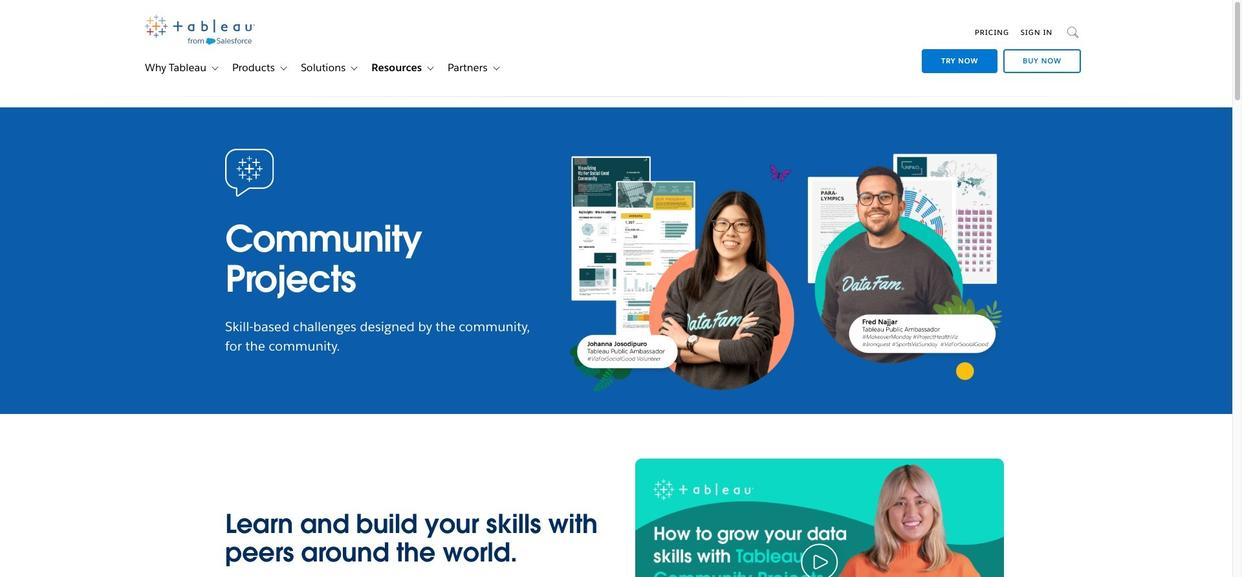 Task type: locate. For each thing, give the bounding box(es) containing it.
1 menu toggle image from the left
[[208, 62, 220, 74]]

0 horizontal spatial menu toggle image
[[208, 62, 220, 74]]

2 menu toggle image from the left
[[424, 62, 435, 74]]

1 horizontal spatial menu toggle image
[[424, 62, 435, 74]]

navigation
[[897, 18, 1081, 76]]

tableau community icon image
[[225, 149, 274, 197]]

0 horizontal spatial menu toggle image
[[348, 62, 359, 74]]

menu toggle image
[[208, 62, 220, 74], [277, 62, 288, 74]]

1 horizontal spatial menu toggle image
[[277, 62, 288, 74]]

2 horizontal spatial menu toggle image
[[489, 62, 501, 74]]

tableau public ambassadors image
[[558, 149, 1007, 399]]

2 menu toggle image from the left
[[277, 62, 288, 74]]

menu toggle image
[[348, 62, 359, 74], [424, 62, 435, 74], [489, 62, 501, 74]]



Task type: describe. For each thing, give the bounding box(es) containing it.
tableau, from salesforce image
[[145, 15, 255, 45]]

main element
[[115, 0, 1118, 97]]

3 menu toggle image from the left
[[489, 62, 501, 74]]

navigation inside main element
[[897, 18, 1081, 76]]

1 menu toggle image from the left
[[348, 62, 359, 74]]



Task type: vqa. For each thing, say whether or not it's contained in the screenshot.
submit
no



